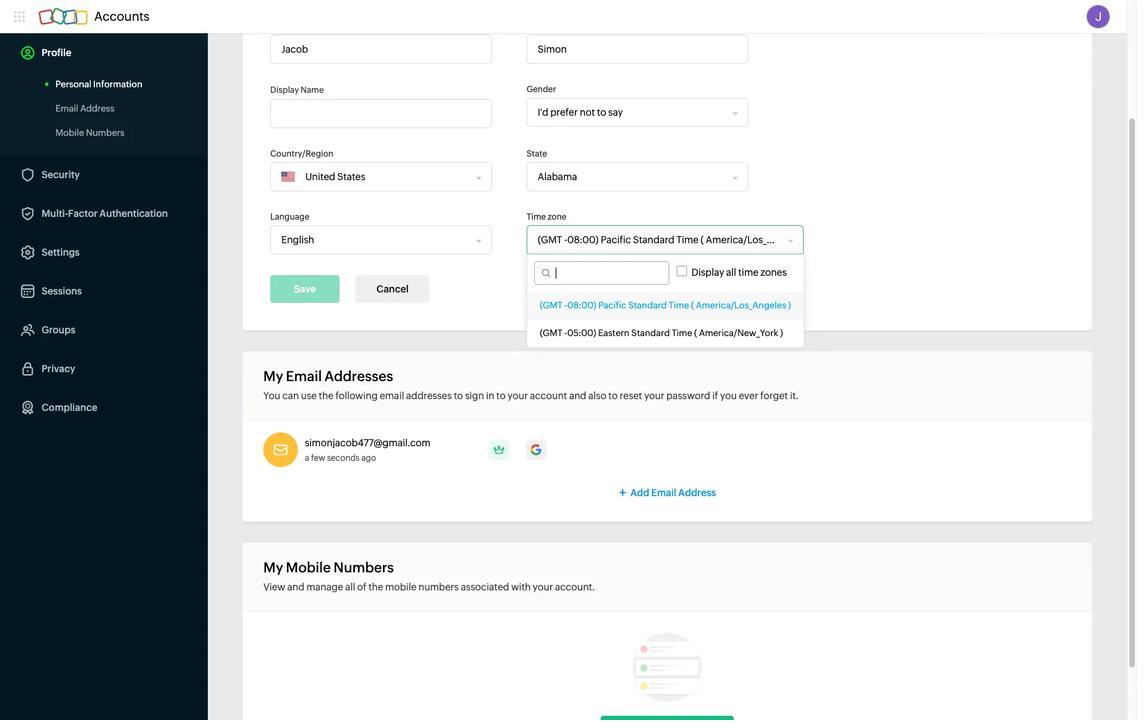 Task type: locate. For each thing, give the bounding box(es) containing it.
1 vertical spatial my
[[263, 559, 283, 575]]

) for (gmt -05:00) eastern standard time ( america/new_york )
[[780, 328, 783, 338]]

email
[[55, 103, 78, 114], [286, 368, 322, 384], [651, 487, 676, 498]]

to left sign
[[454, 390, 463, 401]]

numbers up of
[[334, 559, 394, 575]]

save
[[294, 283, 316, 295]]

email right add
[[651, 487, 676, 498]]

Search... field
[[550, 262, 669, 284]]

display left name
[[270, 85, 299, 95]]

time left zone
[[527, 212, 546, 222]]

0 vertical spatial (
[[691, 300, 694, 310]]

1 vertical spatial standard
[[631, 328, 670, 338]]

standard
[[628, 300, 667, 310], [631, 328, 670, 338]]

(gmt for (gmt -05:00) eastern standard time ( america/new_york )
[[540, 328, 563, 338]]

- for 08:00)
[[564, 300, 567, 310]]

1 vertical spatial time
[[669, 300, 689, 310]]

0 horizontal spatial to
[[454, 390, 463, 401]]

1 vertical spatial -
[[564, 328, 567, 338]]

- for 05:00)
[[564, 328, 567, 338]]

0 horizontal spatial display
[[270, 85, 299, 95]]

mobile up manage
[[286, 559, 331, 575]]

1 horizontal spatial mobile
[[286, 559, 331, 575]]

email up use
[[286, 368, 322, 384]]

None field
[[527, 98, 733, 126], [295, 163, 471, 191], [527, 163, 733, 191], [271, 226, 477, 254], [527, 226, 789, 254], [527, 98, 733, 126], [295, 163, 471, 191], [527, 163, 733, 191], [271, 226, 477, 254], [527, 226, 789, 254]]

0 vertical spatial (gmt
[[540, 300, 563, 310]]

0 vertical spatial -
[[564, 300, 567, 310]]

0 vertical spatial mobile
[[55, 128, 84, 138]]

address down personal information
[[80, 103, 114, 114]]

account.
[[555, 581, 595, 592]]

1 vertical spatial email
[[286, 368, 322, 384]]

0 horizontal spatial email
[[55, 103, 78, 114]]

mobile
[[55, 128, 84, 138], [286, 559, 331, 575]]

( for america/new_york
[[694, 328, 697, 338]]

0 horizontal spatial the
[[319, 390, 334, 401]]

) right the america/new_york
[[780, 328, 783, 338]]

my up you
[[263, 368, 283, 384]]

1 my from the top
[[263, 368, 283, 384]]

( down (gmt -08:00) pacific standard time ( america/los_angeles )
[[694, 328, 697, 338]]

1 (gmt from the top
[[540, 300, 563, 310]]

0 vertical spatial address
[[80, 103, 114, 114]]

0 vertical spatial all
[[726, 267, 736, 278]]

address right add
[[678, 487, 716, 498]]

groups
[[42, 324, 75, 335]]

mobile inside my mobile numbers view and manage all of the mobile numbers associated with your account.
[[286, 559, 331, 575]]

2 - from the top
[[564, 328, 567, 338]]

(gmt for (gmt -08:00) pacific standard time ( america/los_angeles )
[[540, 300, 563, 310]]

) right america/los_angeles
[[788, 300, 791, 310]]

0 vertical spatial time
[[527, 212, 546, 222]]

0 horizontal spatial all
[[345, 581, 355, 592]]

2 vertical spatial time
[[672, 328, 692, 338]]

security
[[42, 169, 80, 180]]

view
[[263, 581, 285, 592]]

- down 08:00)
[[564, 328, 567, 338]]

associated
[[461, 581, 509, 592]]

1 vertical spatial and
[[287, 581, 304, 592]]

and inside my email addresses you can use the following email addresses to sign in to your account and also to reset your password if you ever forget it.
[[569, 390, 586, 401]]

address
[[80, 103, 114, 114], [678, 487, 716, 498]]

2 horizontal spatial to
[[608, 390, 618, 401]]

zone
[[548, 212, 567, 222]]

personal information
[[55, 79, 142, 89]]

can
[[282, 390, 299, 401]]

compliance
[[42, 402, 97, 413]]

display
[[270, 85, 299, 95], [692, 267, 724, 278]]

email down personal at left top
[[55, 103, 78, 114]]

1 vertical spatial all
[[345, 581, 355, 592]]

name
[[301, 85, 324, 95]]

use
[[301, 390, 317, 401]]

manage
[[306, 581, 343, 592]]

0 vertical spatial display
[[270, 85, 299, 95]]

1 vertical spatial )
[[780, 328, 783, 338]]

email for my
[[286, 368, 322, 384]]

the
[[319, 390, 334, 401], [369, 581, 383, 592]]

all left time
[[726, 267, 736, 278]]

addresses
[[406, 390, 452, 401]]

(gmt
[[540, 300, 563, 310], [540, 328, 563, 338]]

time for pacific
[[669, 300, 689, 310]]

profile
[[42, 47, 71, 58]]

0 vertical spatial my
[[263, 368, 283, 384]]

standard down (gmt -08:00) pacific standard time ( america/los_angeles )
[[631, 328, 670, 338]]

2 horizontal spatial email
[[651, 487, 676, 498]]

( up (gmt -05:00) eastern standard time ( america/new_york )
[[691, 300, 694, 310]]

0 vertical spatial )
[[788, 300, 791, 310]]

your right in
[[508, 390, 528, 401]]

1 horizontal spatial and
[[569, 390, 586, 401]]

1 horizontal spatial address
[[678, 487, 716, 498]]

state
[[527, 149, 547, 159]]

1 horizontal spatial all
[[726, 267, 736, 278]]

1 vertical spatial the
[[369, 581, 383, 592]]

0 horizontal spatial )
[[780, 328, 783, 338]]

numbers down the email address
[[86, 128, 125, 138]]

my for my email addresses
[[263, 368, 283, 384]]

1 horizontal spatial to
[[496, 390, 506, 401]]

(gmt left 08:00)
[[540, 300, 563, 310]]

)
[[788, 300, 791, 310], [780, 328, 783, 338]]

1 horizontal spatial numbers
[[334, 559, 394, 575]]

and
[[569, 390, 586, 401], [287, 581, 304, 592]]

time down (gmt -08:00) pacific standard time ( america/los_angeles )
[[672, 328, 692, 338]]

1 vertical spatial numbers
[[334, 559, 394, 575]]

your
[[508, 390, 528, 401], [644, 390, 665, 401], [533, 581, 553, 592]]

1 horizontal spatial )
[[788, 300, 791, 310]]

(gmt -05:00) eastern standard time ( america/new_york )
[[540, 328, 783, 338]]

mobile down the email address
[[55, 128, 84, 138]]

(gmt -08:00) pacific standard time ( america/los_angeles )
[[540, 300, 791, 310]]

(
[[691, 300, 694, 310], [694, 328, 697, 338]]

1 - from the top
[[564, 300, 567, 310]]

if
[[712, 390, 718, 401]]

in
[[486, 390, 494, 401]]

your right reset
[[644, 390, 665, 401]]

1 vertical spatial mobile
[[286, 559, 331, 575]]

0 horizontal spatial and
[[287, 581, 304, 592]]

display left time
[[692, 267, 724, 278]]

also
[[588, 390, 607, 401]]

standard up (gmt -05:00) eastern standard time ( america/new_york )
[[628, 300, 667, 310]]

time up (gmt -05:00) eastern standard time ( america/new_york )
[[669, 300, 689, 310]]

ago
[[361, 453, 376, 463]]

all
[[726, 267, 736, 278], [345, 581, 355, 592]]

my up view
[[263, 559, 283, 575]]

08:00)
[[567, 300, 596, 310]]

eastern
[[598, 328, 630, 338]]

time
[[527, 212, 546, 222], [669, 300, 689, 310], [672, 328, 692, 338]]

1 horizontal spatial display
[[692, 267, 724, 278]]

2 (gmt from the top
[[540, 328, 563, 338]]

the inside my email addresses you can use the following email addresses to sign in to your account and also to reset your password if you ever forget it.
[[319, 390, 334, 401]]

1 horizontal spatial the
[[369, 581, 383, 592]]

0 vertical spatial numbers
[[86, 128, 125, 138]]

-
[[564, 300, 567, 310], [564, 328, 567, 338]]

addresses
[[325, 368, 393, 384]]

your right with on the bottom of the page
[[533, 581, 553, 592]]

all left of
[[345, 581, 355, 592]]

1 vertical spatial display
[[692, 267, 724, 278]]

of
[[357, 581, 367, 592]]

my inside my mobile numbers view and manage all of the mobile numbers associated with your account.
[[263, 559, 283, 575]]

personal
[[55, 79, 91, 89]]

email inside my email addresses you can use the following email addresses to sign in to your account and also to reset your password if you ever forget it.
[[286, 368, 322, 384]]

standard for pacific
[[628, 300, 667, 310]]

0 vertical spatial standard
[[628, 300, 667, 310]]

0 vertical spatial and
[[569, 390, 586, 401]]

None text field
[[270, 35, 492, 64], [527, 35, 748, 64], [270, 99, 492, 128], [270, 35, 492, 64], [527, 35, 748, 64], [270, 99, 492, 128]]

0 vertical spatial email
[[55, 103, 78, 114]]

the right use
[[319, 390, 334, 401]]

1 horizontal spatial your
[[533, 581, 553, 592]]

your inside my mobile numbers view and manage all of the mobile numbers associated with your account.
[[533, 581, 553, 592]]

to
[[454, 390, 463, 401], [496, 390, 506, 401], [608, 390, 618, 401]]

time
[[738, 267, 759, 278]]

- up 05:00)
[[564, 300, 567, 310]]

1 vertical spatial (
[[694, 328, 697, 338]]

my
[[263, 368, 283, 384], [263, 559, 283, 575]]

0 horizontal spatial numbers
[[86, 128, 125, 138]]

to right in
[[496, 390, 506, 401]]

cancel button
[[356, 275, 429, 303]]

2 my from the top
[[263, 559, 283, 575]]

0 vertical spatial the
[[319, 390, 334, 401]]

1 vertical spatial (gmt
[[540, 328, 563, 338]]

2 vertical spatial email
[[651, 487, 676, 498]]

my mobile numbers view and manage all of the mobile numbers associated with your account.
[[263, 559, 595, 592]]

the right of
[[369, 581, 383, 592]]

and right view
[[287, 581, 304, 592]]

mobile
[[385, 581, 417, 592]]

to right also
[[608, 390, 618, 401]]

my inside my email addresses you can use the following email addresses to sign in to your account and also to reset your password if you ever forget it.
[[263, 368, 283, 384]]

0 horizontal spatial mobile
[[55, 128, 84, 138]]

the inside my mobile numbers view and manage all of the mobile numbers associated with your account.
[[369, 581, 383, 592]]

(gmt left 05:00)
[[540, 328, 563, 338]]

numbers
[[86, 128, 125, 138], [334, 559, 394, 575]]

and left also
[[569, 390, 586, 401]]

america/new_york
[[699, 328, 778, 338]]

1 horizontal spatial email
[[286, 368, 322, 384]]

america/los_angeles
[[696, 300, 786, 310]]

following
[[336, 390, 378, 401]]



Task type: vqa. For each thing, say whether or not it's contained in the screenshot.
(GMT -08:00) Pacific Standard Time ( America/Los_Angeles )
yes



Task type: describe. For each thing, give the bounding box(es) containing it.
numbers
[[419, 581, 459, 592]]

my for my mobile numbers
[[263, 559, 283, 575]]

05:00)
[[567, 328, 596, 338]]

seconds
[[327, 453, 360, 463]]

privacy
[[42, 363, 75, 374]]

factor
[[68, 208, 98, 219]]

and inside my mobile numbers view and manage all of the mobile numbers associated with your account.
[[287, 581, 304, 592]]

save button
[[270, 275, 340, 303]]

a
[[305, 453, 309, 463]]

2 horizontal spatial your
[[644, 390, 665, 401]]

reset
[[620, 390, 642, 401]]

standard for eastern
[[631, 328, 670, 338]]

1 to from the left
[[454, 390, 463, 401]]

( for america/los_angeles
[[691, 300, 694, 310]]

cancel
[[376, 283, 409, 295]]

2 to from the left
[[496, 390, 506, 401]]

display all time zones
[[692, 267, 787, 278]]

0 horizontal spatial address
[[80, 103, 114, 114]]

settings
[[42, 247, 80, 258]]

multi-
[[42, 208, 68, 219]]

3 to from the left
[[608, 390, 618, 401]]

zones
[[761, 267, 787, 278]]

email for add
[[651, 487, 676, 498]]

my email addresses you can use the following email addresses to sign in to your account and also to reset your password if you ever forget it.
[[263, 368, 799, 401]]

add
[[630, 487, 649, 498]]

password
[[667, 390, 710, 401]]

few
[[311, 453, 325, 463]]

you
[[720, 390, 737, 401]]

account
[[530, 390, 567, 401]]

pacific
[[598, 300, 626, 310]]

gender
[[527, 85, 556, 94]]

display name
[[270, 85, 324, 95]]

sign
[[465, 390, 484, 401]]

all inside my mobile numbers view and manage all of the mobile numbers associated with your account.
[[345, 581, 355, 592]]

you
[[263, 390, 280, 401]]

time for eastern
[[672, 328, 692, 338]]

display for display name
[[270, 85, 299, 95]]

it.
[[790, 390, 799, 401]]

display for display all time zones
[[692, 267, 724, 278]]

) for (gmt -08:00) pacific standard time ( america/los_angeles )
[[788, 300, 791, 310]]

forget
[[760, 390, 788, 401]]

country/region
[[270, 149, 333, 159]]

multi-factor authentication
[[42, 208, 168, 219]]

email address
[[55, 103, 114, 114]]

authentication
[[100, 208, 168, 219]]

1 vertical spatial address
[[678, 487, 716, 498]]

information
[[93, 79, 142, 89]]

numbers inside my mobile numbers view and manage all of the mobile numbers associated with your account.
[[334, 559, 394, 575]]

accounts
[[94, 9, 150, 24]]

add email address
[[630, 487, 716, 498]]

email
[[380, 390, 404, 401]]

0 horizontal spatial your
[[508, 390, 528, 401]]

time zone
[[527, 212, 567, 222]]

with
[[511, 581, 531, 592]]

language
[[270, 212, 309, 222]]

simonjacob477@gmail.com
[[305, 437, 431, 448]]

mobile numbers
[[55, 128, 125, 138]]

simonjacob477@gmail.com a few seconds ago
[[305, 437, 431, 463]]

ever
[[739, 390, 758, 401]]

primary image
[[489, 439, 510, 460]]

sessions
[[42, 286, 82, 297]]



